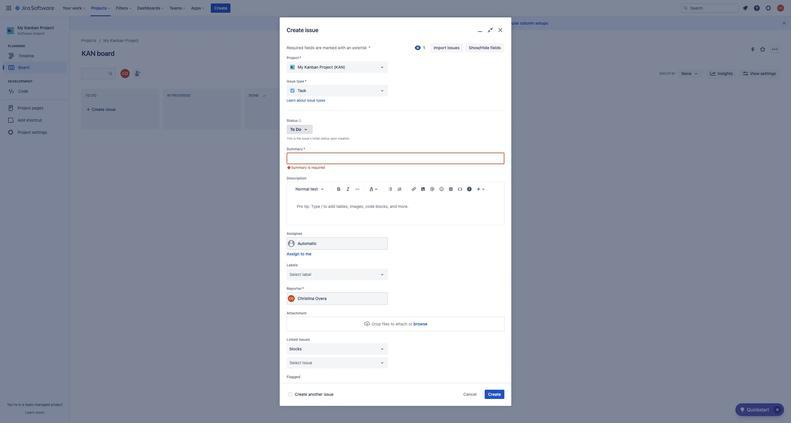 Task type: describe. For each thing, give the bounding box(es) containing it.
code
[[18, 89, 28, 93]]

assign to me button
[[287, 251, 311, 257]]

discard & close image
[[496, 26, 505, 34]]

to inside button
[[301, 251, 305, 256]]

status
[[321, 137, 329, 140]]

link image
[[410, 186, 417, 193]]

Labels text field
[[290, 272, 291, 277]]

quickstart button
[[736, 403, 784, 416]]

this
[[287, 137, 293, 140]]

* for project *
[[300, 56, 301, 60]]

board
[[97, 49, 115, 57]]

group by
[[659, 72, 676, 75]]

cancel button
[[460, 390, 480, 399]]

in
[[18, 403, 21, 407]]

label
[[302, 272, 311, 277]]

my kanban project
[[103, 38, 139, 43]]

project settings link
[[2, 126, 67, 139]]

* right the "type"
[[305, 79, 307, 83]]

blocks
[[290, 346, 302, 351]]

import issues link
[[430, 43, 463, 52]]

project settings
[[18, 130, 47, 135]]

more formatting image
[[354, 186, 361, 193]]

setups
[[535, 21, 548, 25]]

summary is required
[[291, 165, 325, 170]]

about
[[297, 98, 306, 102]]

summary for summary *
[[287, 147, 303, 151]]

project inside my kanban project software project
[[33, 31, 44, 36]]

attachment
[[287, 311, 307, 315]]

project inside my kanban project software project
[[40, 25, 54, 30]]

Description - Main content area, start typing to enter text. text field
[[297, 203, 494, 210]]

issue's
[[302, 137, 312, 140]]

my kanban project software project
[[17, 25, 54, 36]]

in progress
[[167, 93, 191, 98]]

an
[[347, 45, 351, 50]]

select for select issue
[[290, 360, 301, 365]]

exit full screen image
[[486, 26, 494, 34]]

types
[[316, 98, 325, 102]]

automations menu button icon image
[[750, 46, 756, 53]]

creation
[[338, 137, 349, 140]]

projects
[[81, 38, 96, 43]]

with
[[338, 45, 346, 50]]

done
[[249, 93, 259, 98]]

kanban for my kanban project
[[110, 38, 124, 43]]

assignee
[[287, 231, 302, 236]]

christina
[[298, 296, 314, 301]]

labels
[[287, 263, 298, 267]]

linked issues
[[287, 337, 310, 342]]

Select Issue text field
[[290, 360, 291, 366]]

check image
[[739, 406, 746, 413]]

0 horizontal spatial do
[[91, 93, 96, 98]]

italic ⌘i image
[[345, 186, 352, 193]]

create issue dialog
[[280, 17, 511, 423]]

1 vertical spatial to
[[391, 321, 395, 326]]

quickstart
[[747, 407, 769, 412]]

type
[[297, 79, 304, 83]]

planning group
[[3, 44, 69, 75]]

import
[[434, 45, 447, 50]]

show/hide fields
[[469, 45, 501, 50]]

insights
[[718, 71, 733, 76]]

christina overa
[[298, 296, 327, 301]]

learn more
[[25, 410, 44, 415]]

text
[[310, 186, 318, 191]]

search image
[[683, 6, 688, 10]]

initial
[[313, 137, 320, 140]]

my for my kanban project (kan)
[[298, 65, 303, 69]]

required
[[287, 45, 303, 50]]

planning
[[8, 44, 25, 48]]

create issue button
[[83, 104, 158, 115]]

0 horizontal spatial to do
[[85, 93, 96, 98]]

create banner
[[0, 0, 791, 16]]

board
[[18, 65, 29, 70]]

the
[[297, 137, 301, 140]]

add image, video, or file image
[[420, 186, 427, 193]]

code link
[[3, 85, 67, 97]]

status
[[287, 119, 298, 123]]

numbered list ⌘⇧7 image
[[396, 186, 403, 193]]

fields for show/hide
[[491, 45, 501, 50]]

mention image
[[429, 186, 436, 193]]

marked
[[323, 45, 337, 50]]

to do button
[[287, 125, 313, 134]]

insights image
[[710, 70, 717, 77]]

star kan board image
[[759, 46, 766, 53]]

project pages link
[[2, 102, 67, 114]]

create inside 'primary' element
[[214, 5, 227, 10]]

0 vertical spatial christina overa image
[[120, 69, 130, 78]]

view popular column setups
[[494, 21, 548, 25]]

1 horizontal spatial project
[[51, 403, 63, 407]]

automatic
[[298, 241, 317, 246]]

project inside project settings link
[[18, 130, 31, 135]]

open image for my kanban project (kan)
[[379, 64, 386, 71]]

import issues
[[434, 45, 460, 50]]

upload image
[[364, 321, 371, 327]]

column
[[520, 21, 534, 25]]

is for required
[[308, 165, 310, 170]]

open image for select issue
[[379, 359, 386, 366]]

* right asterisk
[[369, 45, 371, 50]]

kanban for my kanban project software project
[[24, 25, 39, 30]]

issue inside button
[[106, 107, 116, 112]]

my kanban project link
[[103, 37, 139, 44]]

normal text
[[296, 186, 318, 191]]

add shortcut button
[[2, 114, 67, 126]]

you're
[[7, 403, 17, 407]]

files
[[382, 321, 390, 326]]

is for the
[[293, 137, 296, 140]]



Task type: locate. For each thing, give the bounding box(es) containing it.
1 vertical spatial create issue
[[92, 107, 116, 112]]

0 horizontal spatial to
[[301, 251, 305, 256]]

Search this board text field
[[82, 68, 108, 79]]

group
[[659, 72, 671, 75]]

0 horizontal spatial christina overa image
[[120, 69, 130, 78]]

flagged
[[287, 375, 300, 379]]

project right "software"
[[33, 31, 44, 36]]

2 horizontal spatial kanban
[[304, 65, 319, 69]]

is
[[293, 137, 296, 140], [308, 165, 310, 170]]

learn inside create issue dialog
[[287, 98, 296, 102]]

1 vertical spatial to
[[290, 127, 295, 132]]

0 vertical spatial create issue
[[287, 27, 318, 33]]

progress
[[172, 93, 191, 98]]

select for select label
[[290, 272, 301, 277]]

group containing project pages
[[2, 99, 67, 141]]

christina overa image left the add people icon
[[120, 69, 130, 78]]

learn for learn more
[[25, 410, 35, 415]]

upon
[[330, 137, 337, 140]]

to
[[301, 251, 305, 256], [391, 321, 395, 326]]

issue right select issue text box
[[302, 360, 312, 365]]

1 select from the top
[[290, 272, 301, 277]]

create issue
[[287, 27, 318, 33], [92, 107, 116, 112]]

1 vertical spatial open image
[[379, 359, 386, 366]]

0 horizontal spatial create issue
[[92, 107, 116, 112]]

my inside my kanban project software project
[[17, 25, 23, 30]]

required
[[311, 165, 325, 170]]

learn left about
[[287, 98, 296, 102]]

open image for blocks
[[379, 345, 386, 352]]

select issue
[[290, 360, 312, 365]]

browse button
[[414, 321, 428, 327]]

0 horizontal spatial to
[[85, 93, 90, 98]]

settings
[[32, 130, 47, 135]]

0 vertical spatial select
[[290, 272, 301, 277]]

christina overa image down reporter
[[288, 295, 295, 302]]

to do inside to do dropdown button
[[290, 127, 301, 132]]

0 horizontal spatial create button
[[211, 3, 231, 13]]

minimize image
[[476, 26, 484, 34]]

in
[[167, 93, 171, 98]]

me
[[306, 251, 311, 256]]

0 vertical spatial open image
[[379, 345, 386, 352]]

timeline link
[[3, 50, 67, 62]]

normal
[[296, 186, 309, 191]]

0 horizontal spatial kanban
[[24, 25, 39, 30]]

to left the me
[[301, 251, 305, 256]]

* for reporter *
[[302, 286, 304, 291]]

development group
[[3, 79, 69, 99]]

emoji image
[[438, 186, 445, 193]]

my kanban project (kan)
[[298, 65, 345, 69]]

development
[[8, 79, 33, 83]]

1 vertical spatial learn
[[25, 410, 35, 415]]

2 open image from the top
[[379, 359, 386, 366]]

issues
[[299, 337, 310, 342]]

0 vertical spatial my
[[17, 25, 23, 30]]

0 vertical spatial project
[[33, 31, 44, 36]]

show/hide
[[469, 45, 489, 50]]

info panel image
[[466, 186, 473, 193]]

learn about issue types
[[287, 98, 325, 102]]

project right the managed
[[51, 403, 63, 407]]

1 vertical spatial do
[[296, 127, 301, 132]]

2 horizontal spatial my
[[298, 65, 303, 69]]

summary down "the"
[[287, 147, 303, 151]]

create button
[[211, 3, 231, 13], [485, 390, 505, 399]]

learn down 'team-'
[[25, 410, 35, 415]]

kanban up "software"
[[24, 25, 39, 30]]

summary up description
[[291, 165, 307, 170]]

fields for required
[[305, 45, 315, 50]]

are
[[316, 45, 322, 50]]

drop
[[372, 321, 381, 326]]

kanban inside my kanban project software project
[[24, 25, 39, 30]]

2 select from the top
[[290, 360, 301, 365]]

show/hide fields button
[[465, 43, 505, 52]]

overa
[[315, 296, 327, 301]]

to down status
[[290, 127, 295, 132]]

1 vertical spatial to do
[[290, 127, 301, 132]]

0 horizontal spatial is
[[293, 137, 296, 140]]

none text field inside create issue dialog
[[287, 153, 504, 164]]

error image
[[287, 165, 291, 170]]

is left required
[[308, 165, 310, 170]]

create button inside dialog
[[485, 390, 505, 399]]

my up "board"
[[103, 38, 109, 43]]

summary
[[287, 147, 303, 151], [291, 165, 307, 170]]

to down "search this board" text field
[[85, 93, 90, 98]]

1 vertical spatial christina overa image
[[288, 295, 295, 302]]

normal text button
[[293, 183, 329, 195]]

you're in a team-managed project
[[7, 403, 63, 407]]

0 horizontal spatial issue
[[287, 79, 296, 83]]

fields right show/hide at the right
[[491, 45, 501, 50]]

2 fields from the left
[[491, 45, 501, 50]]

open image
[[379, 64, 386, 71], [379, 87, 386, 94], [379, 271, 386, 278]]

create issue inside dialog
[[287, 27, 318, 33]]

0 vertical spatial to do
[[85, 93, 96, 98]]

* down required
[[300, 56, 301, 60]]

my for my kanban project software project
[[17, 25, 23, 30]]

is left "the"
[[293, 137, 296, 140]]

1 vertical spatial summary
[[291, 165, 307, 170]]

issues
[[448, 45, 460, 50]]

summary *
[[287, 147, 305, 151]]

assign to me
[[287, 251, 311, 256]]

0 vertical spatial learn
[[287, 98, 296, 102]]

1 vertical spatial issue
[[302, 360, 312, 365]]

my down project *
[[298, 65, 303, 69]]

2 vertical spatial kanban
[[304, 65, 319, 69]]

board link
[[3, 62, 67, 73]]

1 vertical spatial project
[[51, 403, 63, 407]]

to do down status
[[290, 127, 301, 132]]

create column image
[[327, 90, 334, 97]]

bold ⌘b image
[[335, 186, 342, 193]]

kanban for my kanban project (kan)
[[304, 65, 319, 69]]

bullet list ⌘⇧8 image
[[387, 186, 394, 193]]

my for my kanban project
[[103, 38, 109, 43]]

(kan)
[[334, 65, 345, 69]]

None text field
[[287, 153, 504, 164]]

1 vertical spatial select
[[290, 360, 301, 365]]

cancel
[[464, 392, 477, 397]]

or
[[409, 321, 412, 326]]

kan
[[82, 49, 95, 57]]

issue type *
[[287, 79, 307, 83]]

0 vertical spatial create button
[[211, 3, 231, 13]]

this is the issue's initial status upon creation
[[287, 137, 349, 140]]

my up "software"
[[17, 25, 23, 30]]

learn more button
[[25, 410, 44, 415]]

0 horizontal spatial project
[[33, 31, 44, 36]]

1 horizontal spatial issue
[[302, 360, 312, 365]]

* right reporter
[[302, 286, 304, 291]]

0 horizontal spatial learn
[[25, 410, 35, 415]]

a
[[22, 403, 24, 407]]

drop files to attach or browse
[[372, 321, 428, 326]]

0 horizontal spatial my
[[17, 25, 23, 30]]

Search field
[[681, 3, 739, 13]]

attach
[[396, 321, 408, 326]]

1 vertical spatial create button
[[485, 390, 505, 399]]

1 horizontal spatial create button
[[485, 390, 505, 399]]

view popular column setups button
[[483, 19, 552, 28]]

dismiss quickstart image
[[773, 405, 782, 414]]

create button inside 'primary' element
[[211, 3, 231, 13]]

* for summary *
[[304, 147, 305, 151]]

1 open image from the top
[[379, 64, 386, 71]]

add
[[18, 118, 25, 122]]

select
[[290, 272, 301, 277], [290, 360, 301, 365]]

2 open image from the top
[[379, 87, 386, 94]]

asterisk
[[352, 45, 367, 50]]

1 vertical spatial open image
[[379, 87, 386, 94]]

select down blocks
[[290, 360, 301, 365]]

* down issue's
[[304, 147, 305, 151]]

select label
[[290, 272, 311, 277]]

1 horizontal spatial to
[[290, 127, 295, 132]]

select down labels
[[290, 272, 301, 277]]

1 horizontal spatial to do
[[290, 127, 301, 132]]

0 horizontal spatial fields
[[305, 45, 315, 50]]

group
[[2, 99, 67, 141]]

1 horizontal spatial create issue
[[287, 27, 318, 33]]

0 vertical spatial issue
[[287, 79, 296, 83]]

project inside the my kanban project link
[[125, 38, 139, 43]]

code snippet image
[[457, 186, 464, 193]]

pages
[[32, 105, 43, 110]]

1 horizontal spatial my
[[103, 38, 109, 43]]

linked
[[287, 337, 298, 342]]

automatic image
[[288, 240, 295, 247]]

1 fields from the left
[[305, 45, 315, 50]]

summary for summary is required
[[291, 165, 307, 170]]

1 vertical spatial is
[[308, 165, 310, 170]]

more
[[36, 410, 44, 415]]

info image
[[298, 119, 302, 123]]

jira software image
[[15, 4, 54, 11], [15, 4, 54, 11]]

do inside to do dropdown button
[[296, 127, 301, 132]]

browse
[[414, 321, 428, 326]]

do down "search this board" text field
[[91, 93, 96, 98]]

software
[[17, 31, 32, 36]]

issue
[[287, 79, 296, 83], [302, 360, 312, 365]]

to inside to do dropdown button
[[290, 127, 295, 132]]

add shortcut
[[18, 118, 42, 122]]

create
[[214, 5, 227, 10], [287, 27, 304, 33], [92, 107, 105, 112], [295, 392, 307, 397], [488, 392, 501, 397]]

0 vertical spatial open image
[[379, 64, 386, 71]]

my
[[17, 25, 23, 30], [103, 38, 109, 43], [298, 65, 303, 69]]

do down info icon on the top
[[296, 127, 301, 132]]

1 horizontal spatial fields
[[491, 45, 501, 50]]

1 open image from the top
[[379, 345, 386, 352]]

0 vertical spatial summary
[[287, 147, 303, 151]]

create issue inside button
[[92, 107, 116, 112]]

0 vertical spatial to
[[301, 251, 305, 256]]

0 vertical spatial do
[[91, 93, 96, 98]]

2 vertical spatial open image
[[379, 271, 386, 278]]

kan board
[[82, 49, 115, 57]]

by
[[672, 72, 676, 75]]

task
[[298, 88, 306, 93]]

my inside create issue dialog
[[298, 65, 303, 69]]

timeline
[[18, 53, 34, 58]]

table image
[[447, 186, 454, 193]]

1 vertical spatial my
[[103, 38, 109, 43]]

learn inside button
[[25, 410, 35, 415]]

primary element
[[3, 0, 681, 16]]

open image
[[379, 345, 386, 352], [379, 359, 386, 366]]

2 vertical spatial my
[[298, 65, 303, 69]]

1 horizontal spatial do
[[296, 127, 301, 132]]

1 horizontal spatial is
[[308, 165, 310, 170]]

create inside button
[[92, 107, 105, 112]]

3 open image from the top
[[379, 271, 386, 278]]

assign
[[287, 251, 300, 256]]

add people image
[[134, 70, 141, 77]]

dismiss image
[[782, 21, 787, 25]]

kanban up the issue type *
[[304, 65, 319, 69]]

popular
[[505, 21, 519, 25]]

team-
[[25, 403, 35, 407]]

0 vertical spatial is
[[293, 137, 296, 140]]

learn about issue types link
[[287, 98, 325, 102]]

1 horizontal spatial christina overa image
[[288, 295, 295, 302]]

1 horizontal spatial to
[[391, 321, 395, 326]]

Linked Issues text field
[[290, 346, 291, 352]]

required fields are marked with an asterisk *
[[287, 45, 371, 50]]

open image for task
[[379, 87, 386, 94]]

1 horizontal spatial learn
[[287, 98, 296, 102]]

project *
[[287, 56, 301, 60]]

to right files
[[391, 321, 395, 326]]

issue left the "type"
[[287, 79, 296, 83]]

1 vertical spatial kanban
[[110, 38, 124, 43]]

to do down "search this board" text field
[[85, 93, 96, 98]]

0 vertical spatial to
[[85, 93, 90, 98]]

learn for learn about issue types
[[287, 98, 296, 102]]

insights button
[[706, 69, 736, 78]]

kanban inside create issue dialog
[[304, 65, 319, 69]]

learn
[[287, 98, 296, 102], [25, 410, 35, 415]]

fields inside show/hide fields dropdown button
[[491, 45, 501, 50]]

christina overa image
[[120, 69, 130, 78], [288, 295, 295, 302]]

1 horizontal spatial kanban
[[110, 38, 124, 43]]

project pages
[[18, 105, 43, 110]]

view
[[494, 21, 504, 25]]

0 vertical spatial kanban
[[24, 25, 39, 30]]

fields left are
[[305, 45, 315, 50]]

project inside project pages link
[[18, 105, 31, 110]]

kanban up "board"
[[110, 38, 124, 43]]



Task type: vqa. For each thing, say whether or not it's contained in the screenshot.
the right list
no



